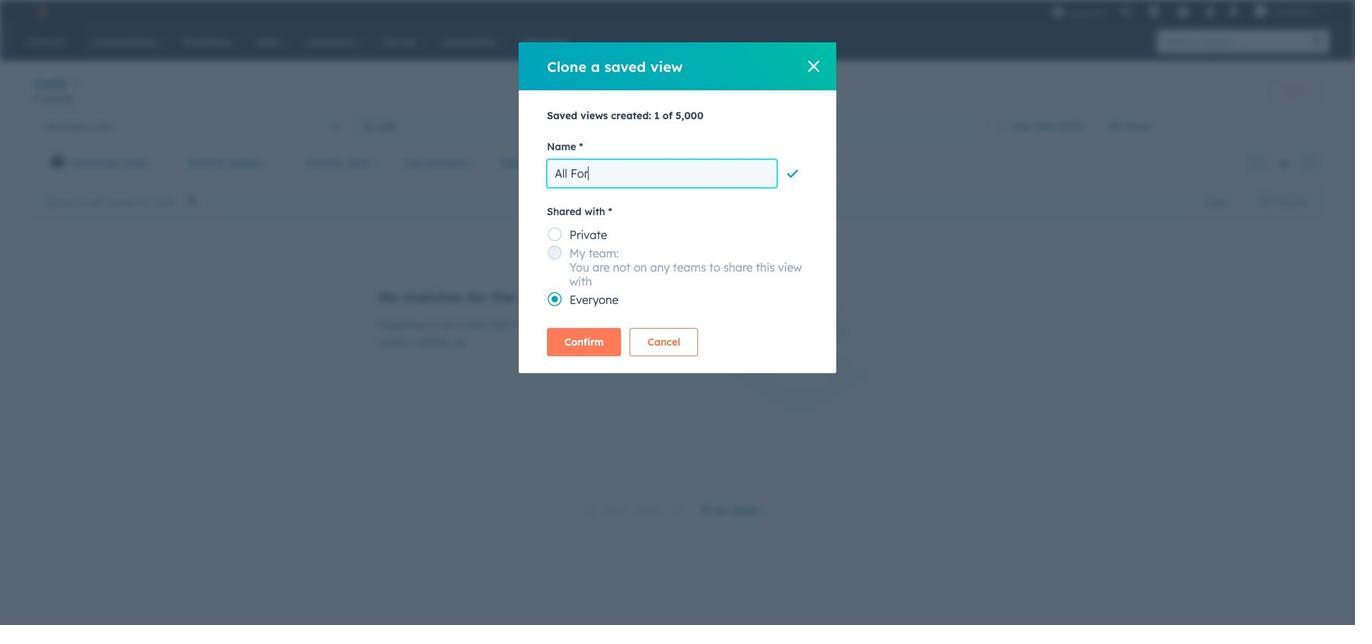 Task type: vqa. For each thing, say whether or not it's contained in the screenshot.
1st Press to sort. icon
no



Task type: locate. For each thing, give the bounding box(es) containing it.
None text field
[[547, 160, 777, 188]]

pagination navigation
[[578, 501, 690, 520]]

jacob simon image
[[1254, 5, 1267, 18]]

banner
[[34, 73, 1321, 112]]

Search HubSpot search field
[[1157, 30, 1306, 54]]

dialog
[[519, 42, 836, 373]]

Search call name or notes search field
[[37, 189, 209, 214]]

menu
[[1045, 0, 1338, 23]]



Task type: describe. For each thing, give the bounding box(es) containing it.
close image
[[808, 61, 820, 72]]

marketplaces image
[[1148, 6, 1160, 19]]



